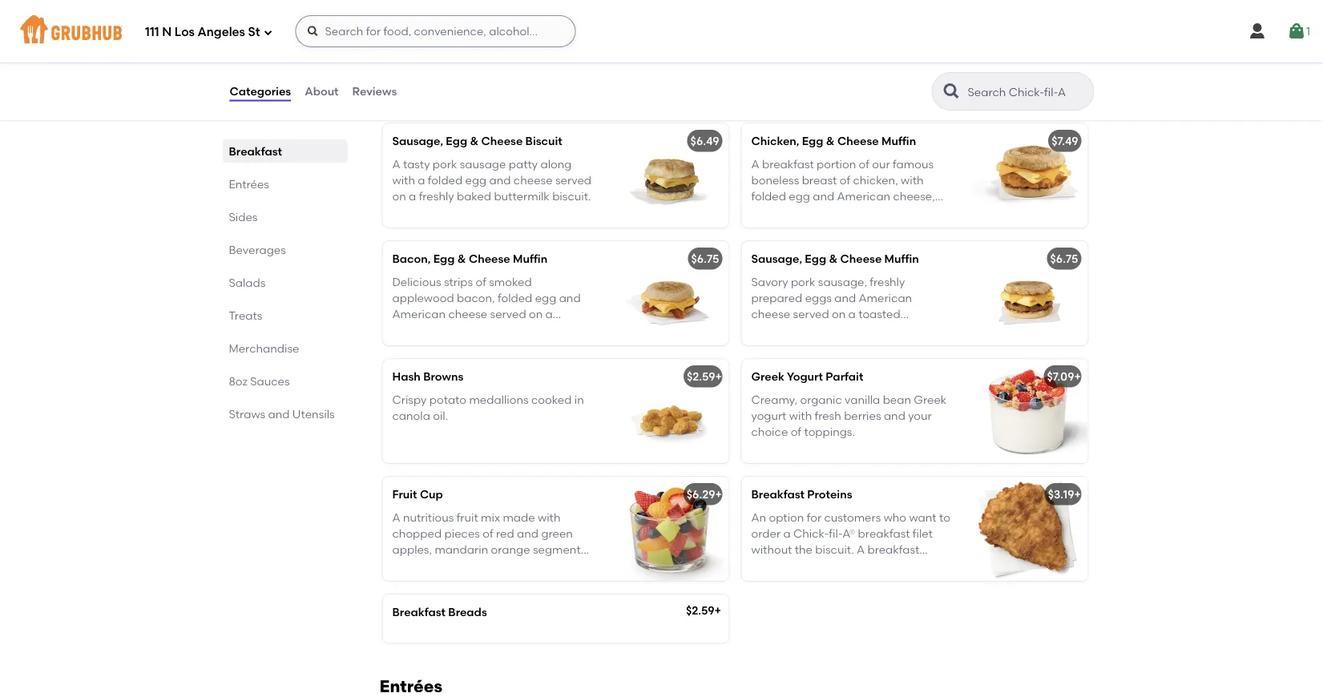 Task type: vqa. For each thing, say whether or not it's contained in the screenshot.
pork in the A tasty pork sausage patty along with a folded egg and cheese served on a freshly baked buttermilk biscuit.
yes



Task type: describe. For each thing, give the bounding box(es) containing it.
& for sausage, egg & cheese biscuit
[[470, 134, 479, 148]]

muffin for bacon, egg & cheese muffin
[[513, 252, 548, 266]]

served inside savory pork sausage, freshly prepared eggs and american cheese served on a toasted multigrain english muffin.
[[793, 307, 829, 321]]

hash browns
[[392, 370, 464, 384]]

utensils
[[293, 407, 335, 421]]

browns
[[423, 370, 464, 384]]

breakfast for breakfast proteins
[[752, 488, 805, 501]]

a inside savory pork sausage, freshly prepared eggs and american cheese served on a toasted multigrain english muffin.
[[849, 307, 856, 321]]

delicious strips of smoked applewood bacon, folded egg and american cheese served on a toasted multigrain english muffin.
[[392, 275, 581, 337]]

patty
[[509, 157, 538, 171]]

biscuit for sausage, egg & cheese biscuit
[[526, 134, 563, 148]]

greek yogurt parfait
[[752, 370, 864, 384]]

your
[[908, 409, 932, 423]]

8oz sauces tab
[[229, 373, 341, 390]]

$6.29 +
[[687, 488, 722, 501]]

greek inside creamy, organic vanilla bean greek yogurt with fresh berries and your choice of toppings.
[[914, 393, 947, 406]]

egg for bacon, egg & cheese muffin
[[434, 252, 455, 266]]

fruit
[[392, 488, 417, 501]]

biscuit for chicken, egg & cheese biscuit
[[523, 16, 560, 30]]

delicious for delicious strips of smoked applewood bacon, folded egg and american cheese served on a toasted multigrain english muffin.
[[392, 275, 441, 288]]

and inside savory pork sausage, freshly prepared eggs and american cheese served on a toasted multigrain english muffin.
[[835, 291, 856, 305]]

chicken,
[[853, 173, 899, 187]]

of down 'portion'
[[840, 173, 851, 187]]

$7.49
[[1052, 134, 1079, 148]]

a inside delicious strips of smoked applewood bacon along with folded egg and cheese served on a freshly baked buttermilk biscuit.
[[897, 72, 904, 85]]

and inside a tasty pork sausage patty along with a folded egg and cheese served on a freshly baked buttermilk biscuit.
[[489, 173, 511, 187]]

categories
[[230, 84, 291, 98]]

our
[[873, 157, 890, 171]]

entrées
[[229, 177, 269, 191]]

0 vertical spatial $2.59
[[687, 370, 716, 384]]

along inside delicious strips of smoked applewood bacon along with folded egg and cheese served on a freshly baked buttermilk biscuit.
[[854, 55, 885, 69]]

bacon
[[816, 55, 851, 69]]

freshly for a
[[419, 189, 454, 203]]

reviews button
[[352, 63, 398, 120]]

angeles
[[198, 25, 245, 39]]

beverages
[[229, 243, 286, 257]]

treats tab
[[229, 307, 341, 324]]

cheese for bacon, egg & cheese muffin
[[469, 252, 510, 266]]

muffin. inside 'delicious strips of smoked applewood bacon, folded egg and american cheese served on a toasted multigrain english muffin.'
[[536, 324, 574, 337]]

$3.19
[[1048, 488, 1075, 501]]

freshly inside savory pork sausage, freshly prepared eggs and american cheese served on a toasted multigrain english muffin.
[[870, 275, 905, 288]]

potato
[[430, 393, 467, 406]]

egg inside a tasty pork sausage patty along with a folded egg and cheese served on a freshly baked buttermilk biscuit.
[[465, 173, 487, 187]]

in
[[575, 393, 584, 406]]

egg for chicken, egg & cheese biscuit
[[443, 16, 465, 30]]

& for chicken, egg & cheese biscuit
[[467, 16, 476, 30]]

cheese inside savory pork sausage, freshly prepared eggs and american cheese served on a toasted multigrain english muffin.
[[752, 307, 791, 321]]

creamy,
[[752, 393, 798, 406]]

bacon, egg & cheese biscuit image
[[968, 6, 1088, 110]]

sausage,
[[818, 275, 867, 288]]

breakfast
[[762, 157, 814, 171]]

chicken, egg & cheese biscuit image
[[609, 6, 729, 110]]

on inside delicious strips of smoked applewood bacon along with folded egg and cheese served on a freshly baked buttermilk biscuit.
[[881, 72, 894, 85]]

0 horizontal spatial svg image
[[263, 28, 273, 37]]

a tasty pork sausage patty along with a folded egg and cheese served on a freshly baked buttermilk biscuit.
[[392, 157, 592, 203]]

egg inside a breakfast portion of our famous boneless breast of chicken, with folded egg and american cheese, served on a toasted multigrain english muffin.
[[789, 189, 810, 203]]

treats
[[229, 309, 263, 322]]

sausage, egg & cheese muffin image
[[968, 241, 1088, 346]]

fresh
[[815, 409, 842, 423]]

yogurt
[[752, 409, 787, 423]]

portion
[[817, 157, 856, 171]]

medallions
[[469, 393, 529, 406]]

chicken, egg & cheese muffin image
[[968, 123, 1088, 228]]

american inside savory pork sausage, freshly prepared eggs and american cheese served on a toasted multigrain english muffin.
[[859, 291, 912, 305]]

multigrain inside a breakfast portion of our famous boneless breast of chicken, with folded egg and american cheese, served on a toasted multigrain english muffin.
[[862, 206, 917, 219]]

berries
[[844, 409, 881, 423]]

crispy potato medallions cooked in canola oil.
[[392, 393, 584, 423]]

hash
[[392, 370, 421, 384]]

oil.
[[433, 409, 448, 423]]

st
[[248, 25, 260, 39]]

smoked for folded
[[489, 275, 532, 288]]

served inside 'delicious strips of smoked applewood bacon, folded egg and american cheese served on a toasted multigrain english muffin.'
[[490, 307, 526, 321]]

beverages tab
[[229, 241, 341, 258]]

famous
[[893, 157, 934, 171]]

breakfast proteins image
[[968, 477, 1088, 581]]

of inside creamy, organic vanilla bean greek yogurt with fresh berries and your choice of toppings.
[[791, 425, 802, 439]]

freshly for with
[[907, 72, 942, 85]]

$7.09 +
[[1047, 370, 1081, 384]]

toasted inside savory pork sausage, freshly prepared eggs and american cheese served on a toasted multigrain english muffin.
[[859, 307, 901, 321]]

cheese inside 'delicious strips of smoked applewood bacon, folded egg and american cheese served on a toasted multigrain english muffin.'
[[449, 307, 488, 321]]

a for a breakfast portion of our famous boneless breast of chicken, with folded egg and american cheese, served on a toasted multigrain english muffin.
[[752, 157, 760, 171]]

breakfast breads
[[392, 606, 487, 619]]

a inside a breakfast portion of our famous boneless breast of chicken, with folded egg and american cheese, served on a toasted multigrain english muffin.
[[807, 206, 814, 219]]

and inside 'delicious strips of smoked applewood bacon, folded egg and american cheese served on a toasted multigrain english muffin.'
[[559, 291, 581, 305]]

delicious for delicious strips of smoked applewood bacon along with folded egg and cheese served on a freshly baked buttermilk biscuit.
[[752, 39, 801, 53]]

toasted inside a breakfast portion of our famous boneless breast of chicken, with folded egg and american cheese, served on a toasted multigrain english muffin.
[[817, 206, 859, 219]]

vanilla
[[845, 393, 881, 406]]

muffin. inside savory pork sausage, freshly prepared eggs and american cheese served on a toasted multigrain english muffin.
[[851, 324, 888, 337]]

smoked for along
[[848, 39, 891, 53]]

strips for bacon,
[[444, 275, 473, 288]]

and inside delicious strips of smoked applewood bacon along with folded egg and cheese served on a freshly baked buttermilk biscuit.
[[776, 72, 797, 85]]

with inside a breakfast portion of our famous boneless breast of chicken, with folded egg and american cheese, served on a toasted multigrain english muffin.
[[901, 173, 924, 187]]

chicken, egg & cheese biscuit button
[[383, 6, 729, 110]]

breakfast proteins
[[752, 488, 853, 501]]

served inside a tasty pork sausage patty along with a folded egg and cheese served on a freshly baked buttermilk biscuit.
[[556, 173, 592, 187]]

along inside a tasty pork sausage patty along with a folded egg and cheese served on a freshly baked buttermilk biscuit.
[[541, 157, 572, 171]]

straws
[[229, 407, 266, 421]]

n
[[162, 25, 172, 39]]

$6.29
[[687, 488, 716, 501]]

on inside a breakfast portion of our famous boneless breast of chicken, with folded egg and american cheese, served on a toasted multigrain english muffin.
[[790, 206, 804, 219]]

organic
[[800, 393, 842, 406]]

Search Chick-fil-A search field
[[966, 84, 1089, 99]]

breakfast inside breakfast tab
[[229, 144, 282, 158]]

folded inside a tasty pork sausage patty along with a folded egg and cheese served on a freshly baked buttermilk biscuit.
[[428, 173, 463, 187]]

folded inside delicious strips of smoked applewood bacon along with folded egg and cheese served on a freshly baked buttermilk biscuit.
[[913, 55, 948, 69]]

multigrain inside 'delicious strips of smoked applewood bacon, folded egg and american cheese served on a toasted multigrain english muffin.'
[[437, 324, 493, 337]]

8oz sauces
[[229, 374, 290, 388]]

bacon, egg & cheese muffin
[[392, 252, 548, 266]]

0 horizontal spatial svg image
[[307, 25, 319, 38]]

breakfast tab
[[229, 143, 341, 160]]

bacon,
[[392, 252, 431, 266]]

tasty
[[403, 157, 430, 171]]

sausage, for tasty
[[392, 134, 443, 148]]

$6.49
[[691, 134, 720, 148]]

salads
[[229, 276, 266, 289]]

bacon,
[[457, 291, 495, 305]]

crispy
[[392, 393, 427, 406]]

straws and utensils
[[229, 407, 335, 421]]

and inside straws and utensils 'tab'
[[268, 407, 290, 421]]

reviews
[[352, 84, 397, 98]]

sausage, egg & cheese biscuit
[[392, 134, 563, 148]]

muffin.
[[793, 222, 829, 236]]

+ for greek yogurt parfait
[[1075, 370, 1081, 384]]

chicken, for chicken, egg & cheese biscuit
[[392, 16, 440, 30]]

chicken, for chicken, egg & cheese muffin
[[752, 134, 800, 148]]

+ for fruit cup
[[716, 488, 722, 501]]

proteins
[[808, 488, 853, 501]]

on inside 'delicious strips of smoked applewood bacon, folded egg and american cheese served on a toasted multigrain english muffin.'
[[529, 307, 543, 321]]

biscuit. for along
[[552, 189, 591, 203]]

egg for chicken, egg & cheese muffin
[[802, 134, 824, 148]]

hash browns image
[[609, 359, 729, 463]]

baked for patty
[[457, 189, 491, 203]]

cheese,
[[893, 189, 935, 203]]

breads
[[448, 606, 487, 619]]

chicken, egg & cheese muffin
[[752, 134, 917, 148]]

cup
[[420, 488, 443, 501]]

0 horizontal spatial greek
[[752, 370, 785, 384]]

buttermilk for applewood
[[789, 88, 844, 102]]

1 vertical spatial $2.59
[[686, 604, 715, 618]]

cheese inside a tasty pork sausage patty along with a folded egg and cheese served on a freshly baked buttermilk biscuit.
[[514, 173, 553, 187]]

salads tab
[[229, 274, 341, 291]]



Task type: locate. For each thing, give the bounding box(es) containing it.
applewood
[[752, 55, 813, 69], [392, 291, 454, 305]]

cheese inside delicious strips of smoked applewood bacon along with folded egg and cheese served on a freshly baked buttermilk biscuit.
[[800, 72, 839, 85]]

yogurt
[[787, 370, 823, 384]]

1 vertical spatial biscuit
[[526, 134, 563, 148]]

folded right bacon,
[[498, 291, 533, 305]]

strips inside 'delicious strips of smoked applewood bacon, folded egg and american cheese served on a toasted multigrain english muffin.'
[[444, 275, 473, 288]]

1 vertical spatial biscuit.
[[552, 189, 591, 203]]

egg for sausage, egg & cheese biscuit
[[446, 134, 467, 148]]

merchandise
[[229, 342, 299, 355]]

1 button
[[1288, 17, 1311, 46]]

with down organic
[[789, 409, 812, 423]]

english
[[752, 222, 790, 236], [495, 324, 534, 337], [810, 324, 848, 337]]

of up bacon,
[[476, 275, 487, 288]]

a inside 'delicious strips of smoked applewood bacon, folded egg and american cheese served on a toasted multigrain english muffin.'
[[546, 307, 553, 321]]

1 $6.75 from the left
[[691, 252, 720, 266]]

$6.75 for delicious strips of smoked applewood bacon, folded egg and american cheese served on a toasted multigrain english muffin.
[[691, 252, 720, 266]]

1 horizontal spatial svg image
[[1288, 22, 1307, 41]]

egg inside chicken, egg & cheese biscuit 'button'
[[443, 16, 465, 30]]

freshly right sausage,
[[870, 275, 905, 288]]

1 vertical spatial applewood
[[392, 291, 454, 305]]

creamy, organic vanilla bean greek yogurt with fresh berries and your choice of toppings.
[[752, 393, 947, 439]]

a breakfast portion of our famous boneless breast of chicken, with folded egg and american cheese, served on a toasted multigrain english muffin.
[[752, 157, 935, 236]]

buttermilk down bacon
[[789, 88, 844, 102]]

applewood down 'bacon,'
[[392, 291, 454, 305]]

1 vertical spatial buttermilk
[[494, 189, 550, 203]]

biscuit. inside delicious strips of smoked applewood bacon along with folded egg and cheese served on a freshly baked buttermilk biscuit.
[[847, 88, 886, 102]]

american inside 'delicious strips of smoked applewood bacon, folded egg and american cheese served on a toasted multigrain english muffin.'
[[392, 307, 446, 321]]

svg image left 1 button
[[1248, 22, 1267, 41]]

american inside a breakfast portion of our famous boneless breast of chicken, with folded egg and american cheese, served on a toasted multigrain english muffin.
[[837, 189, 891, 203]]

1 horizontal spatial breakfast
[[392, 606, 446, 619]]

sausage, up tasty
[[392, 134, 443, 148]]

1 horizontal spatial sausage,
[[752, 252, 803, 266]]

0 horizontal spatial $6.75
[[691, 252, 720, 266]]

biscuit. for bacon
[[847, 88, 886, 102]]

0 horizontal spatial english
[[495, 324, 534, 337]]

2 muffin. from the left
[[851, 324, 888, 337]]

1 horizontal spatial along
[[854, 55, 885, 69]]

of up bacon
[[835, 39, 846, 53]]

on
[[881, 72, 894, 85], [392, 189, 406, 203], [790, 206, 804, 219], [529, 307, 543, 321], [832, 307, 846, 321]]

2 horizontal spatial breakfast
[[752, 488, 805, 501]]

american down 'bacon,'
[[392, 307, 446, 321]]

cheese down bacon
[[800, 72, 839, 85]]

cooked
[[531, 393, 572, 406]]

parfait
[[826, 370, 864, 384]]

canola
[[392, 409, 430, 423]]

delicious
[[752, 39, 801, 53], [392, 275, 441, 288]]

buttermilk down patty
[[494, 189, 550, 203]]

muffin up famous
[[882, 134, 917, 148]]

chicken, up the reviews
[[392, 16, 440, 30]]

1 horizontal spatial muffin.
[[851, 324, 888, 337]]

english inside a breakfast portion of our famous boneless breast of chicken, with folded egg and american cheese, served on a toasted multigrain english muffin.
[[752, 222, 790, 236]]

1 horizontal spatial chicken,
[[752, 134, 800, 148]]

1 vertical spatial greek
[[914, 393, 947, 406]]

a up "boneless"
[[752, 157, 760, 171]]

1 horizontal spatial a
[[752, 157, 760, 171]]

folded down "boneless"
[[752, 189, 786, 203]]

$7.09
[[1047, 370, 1075, 384]]

1 vertical spatial $2.59 +
[[686, 604, 721, 618]]

savory pork sausage, freshly prepared eggs and american cheese served on a toasted multigrain english muffin.
[[752, 275, 912, 337]]

0 horizontal spatial freshly
[[419, 189, 454, 203]]

english up medallions at the bottom left of the page
[[495, 324, 534, 337]]

1 vertical spatial smoked
[[489, 275, 532, 288]]

egg for sausage, egg & cheese muffin
[[805, 252, 827, 266]]

delicious strips of smoked applewood bacon along with folded egg and cheese served on a freshly baked buttermilk biscuit. button
[[742, 6, 1088, 110]]

1 horizontal spatial svg image
[[1248, 22, 1267, 41]]

greek up creamy,
[[752, 370, 785, 384]]

1 vertical spatial baked
[[457, 189, 491, 203]]

smoked inside delicious strips of smoked applewood bacon along with folded egg and cheese served on a freshly baked buttermilk biscuit.
[[848, 39, 891, 53]]

0 vertical spatial smoked
[[848, 39, 891, 53]]

0 vertical spatial baked
[[752, 88, 786, 102]]

freshly inside delicious strips of smoked applewood bacon along with folded egg and cheese served on a freshly baked buttermilk biscuit.
[[907, 72, 942, 85]]

0 vertical spatial biscuit.
[[847, 88, 886, 102]]

applewood inside 'delicious strips of smoked applewood bacon, folded egg and american cheese served on a toasted multigrain english muffin.'
[[392, 291, 454, 305]]

0 vertical spatial greek
[[752, 370, 785, 384]]

breast
[[802, 173, 837, 187]]

toasted up hash
[[392, 324, 435, 337]]

fruit cup image
[[609, 477, 729, 581]]

muffin for sausage, egg & cheese muffin
[[885, 252, 919, 266]]

cheese inside 'button'
[[479, 16, 520, 30]]

with down famous
[[901, 173, 924, 187]]

served
[[842, 72, 878, 85], [556, 173, 592, 187], [752, 206, 788, 219], [490, 307, 526, 321], [793, 307, 829, 321]]

bean
[[883, 393, 912, 406]]

0 vertical spatial freshly
[[907, 72, 942, 85]]

& inside 'button'
[[467, 16, 476, 30]]

breakfast for breakfast breads
[[392, 606, 446, 619]]

0 vertical spatial along
[[854, 55, 885, 69]]

1 muffin. from the left
[[536, 324, 574, 337]]

on inside a tasty pork sausage patty along with a folded egg and cheese served on a freshly baked buttermilk biscuit.
[[392, 189, 406, 203]]

1 horizontal spatial strips
[[803, 39, 832, 53]]

cheese down patty
[[514, 173, 553, 187]]

0 vertical spatial toasted
[[817, 206, 859, 219]]

svg image
[[1248, 22, 1267, 41], [307, 25, 319, 38]]

cheese down prepared
[[752, 307, 791, 321]]

boneless
[[752, 173, 800, 187]]

$2.59 +
[[687, 370, 722, 384], [686, 604, 721, 618]]

svg image
[[1288, 22, 1307, 41], [263, 28, 273, 37]]

0 horizontal spatial multigrain
[[437, 324, 493, 337]]

& for bacon, egg & cheese muffin
[[458, 252, 466, 266]]

american
[[837, 189, 891, 203], [859, 291, 912, 305], [392, 307, 446, 321]]

sausage, egg & cheese muffin
[[752, 252, 919, 266]]

0 horizontal spatial along
[[541, 157, 572, 171]]

on inside savory pork sausage, freshly prepared eggs and american cheese served on a toasted multigrain english muffin.
[[832, 307, 846, 321]]

of right choice
[[791, 425, 802, 439]]

1 vertical spatial chicken,
[[752, 134, 800, 148]]

muffin for chicken, egg & cheese muffin
[[882, 134, 917, 148]]

sausage,
[[392, 134, 443, 148], [752, 252, 803, 266]]

greek up your
[[914, 393, 947, 406]]

1 vertical spatial toasted
[[859, 307, 901, 321]]

0 vertical spatial chicken,
[[392, 16, 440, 30]]

0 horizontal spatial baked
[[457, 189, 491, 203]]

2 a from the left
[[752, 157, 760, 171]]

english inside 'delicious strips of smoked applewood bacon, folded egg and american cheese served on a toasted multigrain english muffin.'
[[495, 324, 534, 337]]

of inside 'delicious strips of smoked applewood bacon, folded egg and american cheese served on a toasted multigrain english muffin.'
[[476, 275, 487, 288]]

multigrain
[[862, 206, 917, 219], [437, 324, 493, 337], [752, 324, 807, 337]]

muffin up 'delicious strips of smoked applewood bacon, folded egg and american cheese served on a toasted multigrain english muffin.'
[[513, 252, 548, 266]]

2 horizontal spatial english
[[810, 324, 848, 337]]

and inside creamy, organic vanilla bean greek yogurt with fresh berries and your choice of toppings.
[[884, 409, 906, 423]]

applewood for american
[[392, 291, 454, 305]]

$6.75
[[691, 252, 720, 266], [1051, 252, 1079, 266]]

and
[[776, 72, 797, 85], [489, 173, 511, 187], [813, 189, 835, 203], [559, 291, 581, 305], [835, 291, 856, 305], [268, 407, 290, 421], [884, 409, 906, 423]]

strips up bacon,
[[444, 275, 473, 288]]

0 vertical spatial breakfast
[[229, 144, 282, 158]]

sauces
[[250, 374, 290, 388]]

toasted down sausage,
[[859, 307, 901, 321]]

breakfast left proteins
[[752, 488, 805, 501]]

1 horizontal spatial biscuit.
[[847, 88, 886, 102]]

1 horizontal spatial applewood
[[752, 55, 813, 69]]

0 vertical spatial american
[[837, 189, 891, 203]]

111 n los angeles st
[[145, 25, 260, 39]]

0 horizontal spatial sausage,
[[392, 134, 443, 148]]

search icon image
[[942, 82, 962, 101]]

multigrain down bacon,
[[437, 324, 493, 337]]

of inside delicious strips of smoked applewood bacon along with folded egg and cheese served on a freshly baked buttermilk biscuit.
[[835, 39, 846, 53]]

applewood left bacon
[[752, 55, 813, 69]]

breakfast up the entrées
[[229, 144, 282, 158]]

strips
[[803, 39, 832, 53], [444, 275, 473, 288]]

1 vertical spatial freshly
[[419, 189, 454, 203]]

biscuit.
[[847, 88, 886, 102], [552, 189, 591, 203]]

strips inside delicious strips of smoked applewood bacon along with folded egg and cheese served on a freshly baked buttermilk biscuit.
[[803, 39, 832, 53]]

folded up the search icon
[[913, 55, 948, 69]]

with right bacon
[[888, 55, 911, 69]]

1 vertical spatial pork
[[791, 275, 816, 288]]

with
[[888, 55, 911, 69], [392, 173, 415, 187], [901, 173, 924, 187], [789, 409, 812, 423]]

muffin.
[[536, 324, 574, 337], [851, 324, 888, 337]]

1 horizontal spatial $6.75
[[1051, 252, 1079, 266]]

of
[[835, 39, 846, 53], [859, 157, 870, 171], [840, 173, 851, 187], [476, 275, 487, 288], [791, 425, 802, 439]]

baked inside delicious strips of smoked applewood bacon along with folded egg and cheese served on a freshly baked buttermilk biscuit.
[[752, 88, 786, 102]]

along
[[854, 55, 885, 69], [541, 157, 572, 171]]

english left 'muffin.'
[[752, 222, 790, 236]]

1 vertical spatial along
[[541, 157, 572, 171]]

cheese down bacon,
[[449, 307, 488, 321]]

1 horizontal spatial smoked
[[848, 39, 891, 53]]

1
[[1307, 24, 1311, 38]]

folded down tasty
[[428, 173, 463, 187]]

0 vertical spatial sausage,
[[392, 134, 443, 148]]

0 vertical spatial buttermilk
[[789, 88, 844, 102]]

applewood inside delicious strips of smoked applewood bacon along with folded egg and cheese served on a freshly baked buttermilk biscuit.
[[752, 55, 813, 69]]

about button
[[304, 63, 340, 120]]

and inside a breakfast portion of our famous boneless breast of chicken, with folded egg and american cheese, served on a toasted multigrain english muffin.
[[813, 189, 835, 203]]

american down sausage,
[[859, 291, 912, 305]]

savory
[[752, 275, 789, 288]]

0 vertical spatial strips
[[803, 39, 832, 53]]

0 horizontal spatial biscuit.
[[552, 189, 591, 203]]

1 horizontal spatial buttermilk
[[789, 88, 844, 102]]

baked for applewood
[[752, 88, 786, 102]]

pork right tasty
[[433, 157, 457, 171]]

0 horizontal spatial buttermilk
[[494, 189, 550, 203]]

merchandise tab
[[229, 340, 341, 357]]

baked up breakfast
[[752, 88, 786, 102]]

chicken,
[[392, 16, 440, 30], [752, 134, 800, 148]]

english down eggs
[[810, 324, 848, 337]]

delicious strips of smoked applewood bacon along with folded egg and cheese served on a freshly baked buttermilk biscuit.
[[752, 39, 948, 102]]

muffin. up the "cooked"
[[536, 324, 574, 337]]

2 vertical spatial toasted
[[392, 324, 435, 337]]

with inside a tasty pork sausage patty along with a folded egg and cheese served on a freshly baked buttermilk biscuit.
[[392, 173, 415, 187]]

categories button
[[229, 63, 292, 120]]

1 horizontal spatial freshly
[[870, 275, 905, 288]]

0 horizontal spatial chicken,
[[392, 16, 440, 30]]

a for a tasty pork sausage patty along with a folded egg and cheese served on a freshly baked buttermilk biscuit.
[[392, 157, 401, 171]]

pork inside a tasty pork sausage patty along with a folded egg and cheese served on a freshly baked buttermilk biscuit.
[[433, 157, 457, 171]]

egg
[[752, 72, 773, 85], [465, 173, 487, 187], [789, 189, 810, 203], [535, 291, 557, 305]]

cheese for sausage, egg & cheese muffin
[[841, 252, 882, 266]]

muffin. up parfait
[[851, 324, 888, 337]]

1 horizontal spatial baked
[[752, 88, 786, 102]]

freshly down tasty
[[419, 189, 454, 203]]

prepared
[[752, 291, 803, 305]]

1 vertical spatial breakfast
[[752, 488, 805, 501]]

cheese for chicken, egg & cheese muffin
[[838, 134, 879, 148]]

baked down sausage
[[457, 189, 491, 203]]

along right bacon
[[854, 55, 885, 69]]

cheese for chicken, egg & cheese biscuit
[[479, 16, 520, 30]]

biscuit inside 'button'
[[523, 16, 560, 30]]

0 vertical spatial $2.59 +
[[687, 370, 722, 384]]

2 vertical spatial breakfast
[[392, 606, 446, 619]]

toppings.
[[804, 425, 855, 439]]

chicken, egg & cheese biscuit
[[392, 16, 560, 30]]

breakfast left breads
[[392, 606, 446, 619]]

1 vertical spatial sausage,
[[752, 252, 803, 266]]

$6.75 for savory pork sausage, freshly prepared eggs and american cheese served on a toasted multigrain english muffin.
[[1051, 252, 1079, 266]]

pork up eggs
[[791, 275, 816, 288]]

+ for hash browns
[[716, 370, 722, 384]]

strips for bacon
[[803, 39, 832, 53]]

served inside a breakfast portion of our famous boneless breast of chicken, with folded egg and american cheese, served on a toasted multigrain english muffin.
[[752, 206, 788, 219]]

1 horizontal spatial delicious
[[752, 39, 801, 53]]

1 a from the left
[[392, 157, 401, 171]]

english inside savory pork sausage, freshly prepared eggs and american cheese served on a toasted multigrain english muffin.
[[810, 324, 848, 337]]

0 horizontal spatial pork
[[433, 157, 457, 171]]

greek yogurt parfait image
[[968, 359, 1088, 463]]

pork inside savory pork sausage, freshly prepared eggs and american cheese served on a toasted multigrain english muffin.
[[791, 275, 816, 288]]

buttermilk inside delicious strips of smoked applewood bacon along with folded egg and cheese served on a freshly baked buttermilk biscuit.
[[789, 88, 844, 102]]

egg inside 'delicious strips of smoked applewood bacon, folded egg and american cheese served on a toasted multigrain english muffin.'
[[535, 291, 557, 305]]

bacon, egg & cheese muffin image
[[609, 241, 729, 346]]

biscuit
[[523, 16, 560, 30], [526, 134, 563, 148]]

los
[[175, 25, 195, 39]]

straws and utensils tab
[[229, 406, 341, 423]]

svg image inside 1 button
[[1288, 22, 1307, 41]]

a inside a tasty pork sausage patty along with a folded egg and cheese served on a freshly baked buttermilk biscuit.
[[392, 157, 401, 171]]

of left our
[[859, 157, 870, 171]]

+ for breakfast proteins
[[1075, 488, 1081, 501]]

sausage, up savory
[[752, 252, 803, 266]]

multigrain down cheese, at right top
[[862, 206, 917, 219]]

0 horizontal spatial a
[[392, 157, 401, 171]]

toasted inside 'delicious strips of smoked applewood bacon, folded egg and american cheese served on a toasted multigrain english muffin.'
[[392, 324, 435, 337]]

2 $6.75 from the left
[[1051, 252, 1079, 266]]

breakfast
[[229, 144, 282, 158], [752, 488, 805, 501], [392, 606, 446, 619]]

with inside delicious strips of smoked applewood bacon along with folded egg and cheese served on a freshly baked buttermilk biscuit.
[[888, 55, 911, 69]]

Search for food, convenience, alcohol... search field
[[295, 15, 576, 47]]

cheese
[[479, 16, 520, 30], [481, 134, 523, 148], [838, 134, 879, 148], [469, 252, 510, 266], [841, 252, 882, 266]]

egg inside delicious strips of smoked applewood bacon along with folded egg and cheese served on a freshly baked buttermilk biscuit.
[[752, 72, 773, 85]]

with down tasty
[[392, 173, 415, 187]]

1 horizontal spatial pork
[[791, 275, 816, 288]]

0 horizontal spatial smoked
[[489, 275, 532, 288]]

a
[[897, 72, 904, 85], [418, 173, 425, 187], [409, 189, 416, 203], [807, 206, 814, 219], [546, 307, 553, 321], [849, 307, 856, 321]]

8oz
[[229, 374, 248, 388]]

strips up bacon
[[803, 39, 832, 53]]

freshly left the search icon
[[907, 72, 942, 85]]

muffin down cheese, at right top
[[885, 252, 919, 266]]

2 horizontal spatial multigrain
[[862, 206, 917, 219]]

2 vertical spatial freshly
[[870, 275, 905, 288]]

2 vertical spatial american
[[392, 307, 446, 321]]

111
[[145, 25, 159, 39]]

sausage
[[460, 157, 506, 171]]

multigrain down prepared
[[752, 324, 807, 337]]

delicious inside delicious strips of smoked applewood bacon along with folded egg and cheese served on a freshly baked buttermilk biscuit.
[[752, 39, 801, 53]]

fruit cup
[[392, 488, 443, 501]]

multigrain inside savory pork sausage, freshly prepared eggs and american cheese served on a toasted multigrain english muffin.
[[752, 324, 807, 337]]

freshly inside a tasty pork sausage patty along with a folded egg and cheese served on a freshly baked buttermilk biscuit.
[[419, 189, 454, 203]]

baked inside a tasty pork sausage patty along with a folded egg and cheese served on a freshly baked buttermilk biscuit.
[[457, 189, 491, 203]]

chicken, up breakfast
[[752, 134, 800, 148]]

eggs
[[805, 291, 832, 305]]

chicken, inside 'button'
[[392, 16, 440, 30]]

a inside a breakfast portion of our famous boneless breast of chicken, with folded egg and american cheese, served on a toasted multigrain english muffin.
[[752, 157, 760, 171]]

sides
[[229, 210, 258, 224]]

folded inside 'delicious strips of smoked applewood bacon, folded egg and american cheese served on a toasted multigrain english muffin.'
[[498, 291, 533, 305]]

along right patty
[[541, 157, 572, 171]]

0 horizontal spatial breakfast
[[229, 144, 282, 158]]

smoked up bacon,
[[489, 275, 532, 288]]

1 vertical spatial strips
[[444, 275, 473, 288]]

0 horizontal spatial muffin.
[[536, 324, 574, 337]]

buttermilk inside a tasty pork sausage patty along with a folded egg and cheese served on a freshly baked buttermilk biscuit.
[[494, 189, 550, 203]]

0 horizontal spatial applewood
[[392, 291, 454, 305]]

1 vertical spatial delicious
[[392, 275, 441, 288]]

sausage, egg & cheese biscuit image
[[609, 123, 729, 228]]

smoked up bacon
[[848, 39, 891, 53]]

0 vertical spatial pork
[[433, 157, 457, 171]]

2 horizontal spatial freshly
[[907, 72, 942, 85]]

folded
[[913, 55, 948, 69], [428, 173, 463, 187], [752, 189, 786, 203], [498, 291, 533, 305]]

0 vertical spatial biscuit
[[523, 16, 560, 30]]

$3.19 +
[[1048, 488, 1081, 501]]

smoked
[[848, 39, 891, 53], [489, 275, 532, 288]]

served inside delicious strips of smoked applewood bacon along with folded egg and cheese served on a freshly baked buttermilk biscuit.
[[842, 72, 878, 85]]

american down the chicken,
[[837, 189, 891, 203]]

svg image right st
[[307, 25, 319, 38]]

toasted
[[817, 206, 859, 219], [859, 307, 901, 321], [392, 324, 435, 337]]

1 horizontal spatial english
[[752, 222, 790, 236]]

a
[[392, 157, 401, 171], [752, 157, 760, 171]]

& for sausage, egg & cheese muffin
[[829, 252, 838, 266]]

0 vertical spatial delicious
[[752, 39, 801, 53]]

main navigation navigation
[[0, 0, 1324, 63]]

choice
[[752, 425, 788, 439]]

about
[[305, 84, 339, 98]]

buttermilk for patty
[[494, 189, 550, 203]]

0 horizontal spatial strips
[[444, 275, 473, 288]]

biscuit. inside a tasty pork sausage patty along with a folded egg and cheese served on a freshly baked buttermilk biscuit.
[[552, 189, 591, 203]]

1 horizontal spatial greek
[[914, 393, 947, 406]]

cheese for sausage, egg & cheese biscuit
[[481, 134, 523, 148]]

egg
[[443, 16, 465, 30], [446, 134, 467, 148], [802, 134, 824, 148], [434, 252, 455, 266], [805, 252, 827, 266]]

a left tasty
[[392, 157, 401, 171]]

1 horizontal spatial multigrain
[[752, 324, 807, 337]]

with inside creamy, organic vanilla bean greek yogurt with fresh berries and your choice of toppings.
[[789, 409, 812, 423]]

sides tab
[[229, 208, 341, 225]]

& for chicken, egg & cheese muffin
[[826, 134, 835, 148]]

sausage, for pork
[[752, 252, 803, 266]]

$2.59
[[687, 370, 716, 384], [686, 604, 715, 618]]

0 vertical spatial applewood
[[752, 55, 813, 69]]

toasted up 'muffin.'
[[817, 206, 859, 219]]

1 vertical spatial american
[[859, 291, 912, 305]]

folded inside a breakfast portion of our famous boneless breast of chicken, with folded egg and american cheese, served on a toasted multigrain english muffin.
[[752, 189, 786, 203]]

delicious inside 'delicious strips of smoked applewood bacon, folded egg and american cheese served on a toasted multigrain english muffin.'
[[392, 275, 441, 288]]

cheese
[[800, 72, 839, 85], [514, 173, 553, 187], [449, 307, 488, 321], [752, 307, 791, 321]]

smoked inside 'delicious strips of smoked applewood bacon, folded egg and american cheese served on a toasted multigrain english muffin.'
[[489, 275, 532, 288]]

0 horizontal spatial delicious
[[392, 275, 441, 288]]

applewood for egg
[[752, 55, 813, 69]]

entrées tab
[[229, 176, 341, 192]]



